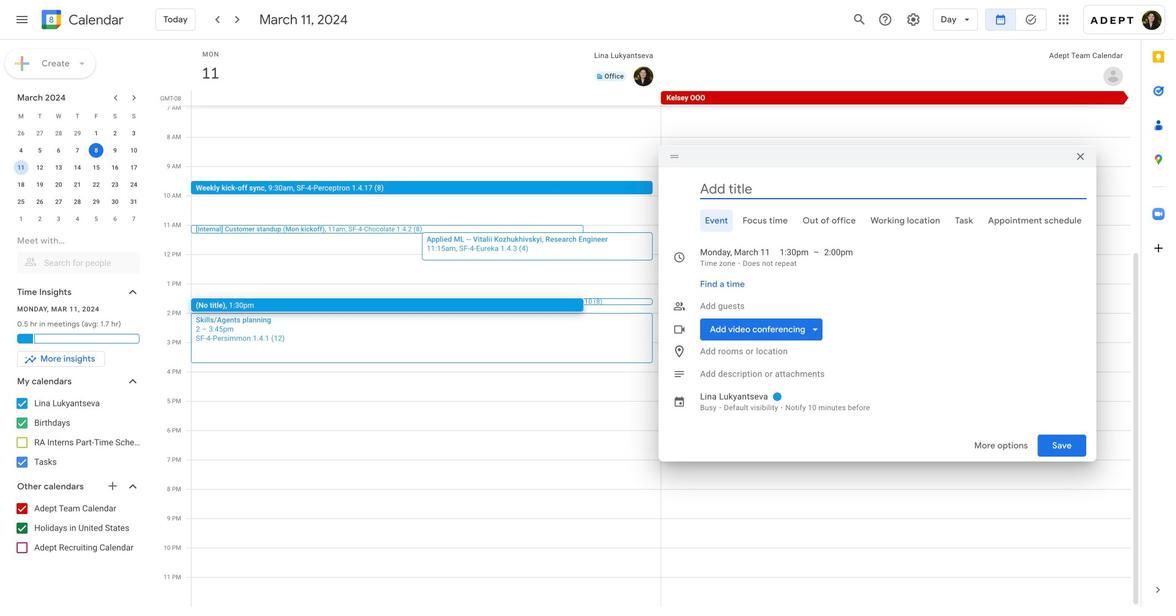 Task type: vqa. For each thing, say whether or not it's contained in the screenshot.
2 ELEMENT
yes



Task type: describe. For each thing, give the bounding box(es) containing it.
april 2 element
[[32, 212, 47, 227]]

13 element
[[51, 160, 66, 175]]

my calendars list
[[2, 394, 152, 473]]

9 element
[[108, 143, 122, 158]]

march 2024 grid
[[12, 108, 143, 228]]

1 horizontal spatial tab list
[[1142, 40, 1176, 574]]

february 26 element
[[14, 126, 28, 141]]

february 29 element
[[70, 126, 85, 141]]

february 27 element
[[32, 126, 47, 141]]

april 1 element
[[14, 212, 28, 227]]

april 5 element
[[89, 212, 104, 227]]

17 element
[[127, 160, 141, 175]]

calendar element
[[39, 7, 124, 34]]

15 element
[[89, 160, 104, 175]]

23 element
[[108, 178, 122, 192]]

Add title text field
[[700, 180, 1087, 198]]

0 horizontal spatial tab list
[[669, 210, 1087, 232]]

april 3 element
[[51, 212, 66, 227]]

3 element
[[127, 126, 141, 141]]

settings menu image
[[906, 12, 921, 27]]

30 element
[[108, 195, 122, 209]]

12 element
[[32, 160, 47, 175]]

22 element
[[89, 178, 104, 192]]

5 element
[[32, 143, 47, 158]]

1 horizontal spatial cell
[[87, 142, 106, 159]]

14 element
[[70, 160, 85, 175]]

2 element
[[108, 126, 122, 141]]

to element
[[814, 247, 820, 259]]

24 element
[[127, 178, 141, 192]]

25 element
[[14, 195, 28, 209]]



Task type: locate. For each thing, give the bounding box(es) containing it.
27 element
[[51, 195, 66, 209]]

monday, march 11 element
[[197, 59, 225, 88]]

cell
[[87, 142, 106, 159], [12, 159, 30, 176]]

4 element
[[14, 143, 28, 158]]

16 element
[[108, 160, 122, 175]]

1 element
[[89, 126, 104, 141]]

row group
[[12, 125, 143, 228]]

cell up the "15" element
[[87, 142, 106, 159]]

Search for people to meet text field
[[24, 252, 132, 274]]

29 element
[[89, 195, 104, 209]]

0 horizontal spatial cell
[[12, 159, 30, 176]]

20 element
[[51, 178, 66, 192]]

april 6 element
[[108, 212, 122, 227]]

19 element
[[32, 178, 47, 192]]

8, today element
[[89, 143, 104, 158]]

tab list
[[1142, 40, 1176, 574], [669, 210, 1087, 232]]

grid
[[157, 40, 1141, 608]]

10 element
[[127, 143, 141, 158]]

column header
[[192, 40, 662, 91]]

add other calendars image
[[107, 481, 119, 493]]

None search field
[[0, 230, 152, 274]]

heading
[[66, 13, 124, 27]]

31 element
[[127, 195, 141, 209]]

28 element
[[70, 195, 85, 209]]

other calendars list
[[2, 500, 152, 558]]

21 element
[[70, 178, 85, 192]]

18 element
[[14, 178, 28, 192]]

april 7 element
[[127, 212, 141, 227]]

11 element
[[14, 160, 28, 175]]

7 element
[[70, 143, 85, 158]]

april 4 element
[[70, 212, 85, 227]]

heading inside calendar element
[[66, 13, 124, 27]]

cell down 4 element at top left
[[12, 159, 30, 176]]

february 28 element
[[51, 126, 66, 141]]

6 element
[[51, 143, 66, 158]]

main drawer image
[[15, 12, 29, 27]]

26 element
[[32, 195, 47, 209]]

row
[[186, 91, 1141, 106], [12, 108, 143, 125], [12, 125, 143, 142], [12, 142, 143, 159], [12, 159, 143, 176], [12, 176, 143, 193], [12, 193, 143, 211], [12, 211, 143, 228]]



